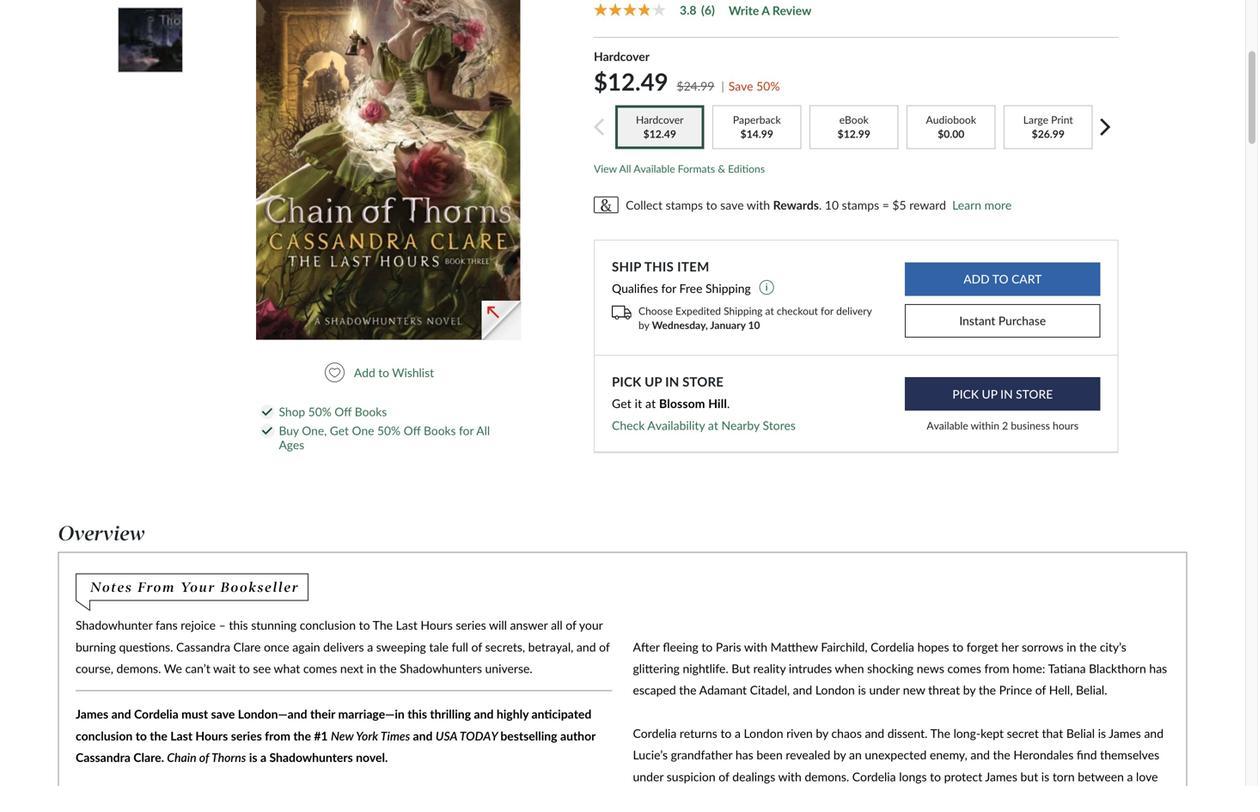 Task type: describe. For each thing, give the bounding box(es) containing it.
and inside after fleeing to paris with matthew fairchild, cordelia hopes to forget her sorrows in the city's glittering nightlife. but reality intrudes when shocking news comes from home: tatiana blackthorn has escaped the adamant citadel, and london is under new threat by the prince of hell, belial.
[[793, 683, 812, 698]]

enemy,
[[930, 748, 968, 763]]

and right chaos
[[865, 726, 885, 741]]

formats
[[678, 163, 715, 175]]

availability
[[648, 418, 705, 433]]

business hours
[[1011, 419, 1079, 432]]

checkout
[[777, 305, 818, 317]]

city's
[[1100, 640, 1127, 654]]

riven
[[787, 726, 813, 741]]

=
[[882, 198, 889, 212]]

under inside the cordelia returns to a london riven by chaos and dissent. the long-kept secret that belial is james and lucie's grandfather has been revealed by an unexpected enemy, and the herondales find themselves under suspicion of dealings with demons. cordelia longs to protect james but is torn between a lo
[[633, 770, 664, 784]]

full
[[452, 640, 468, 654]]

of down your
[[599, 640, 610, 654]]

check image
[[262, 427, 272, 435]]

write a review
[[729, 3, 812, 18]]

to right hopes
[[952, 640, 964, 654]]

to inside james and cordelia must save london—and their marriage—in this thrilling and highly anticipated conclusion to the last hours series from the #1
[[136, 729, 147, 743]]

in
[[665, 374, 679, 389]]

view all available formats & editions
[[594, 163, 765, 175]]

under inside after fleeing to paris with matthew fairchild, cordelia hopes to forget her sorrows in the city's glittering nightlife. but reality intrudes when shocking news comes from home: tatiana blackthorn has escaped the adamant citadel, and london is under new threat by the prince of hell, belial.
[[869, 683, 900, 698]]

when
[[835, 661, 864, 676]]

the left prince
[[979, 683, 996, 698]]

qualifies
[[612, 281, 658, 296]]

wednesday, january 10
[[652, 319, 760, 331]]

the left city's
[[1080, 640, 1097, 654]]

by left the an
[[834, 748, 846, 763]]

torn
[[1053, 770, 1075, 784]]

last inside james and cordelia must save london—and their marriage—in this thrilling and highly anticipated conclusion to the last hours series from the #1
[[170, 729, 193, 743]]

the left #1
[[293, 729, 311, 743]]

your
[[180, 579, 216, 596]]

save inside james and cordelia must save london—and their marriage—in this thrilling and highly anticipated conclusion to the last hours series from the #1
[[211, 707, 235, 722]]

learn more link
[[952, 196, 1012, 215]]

conclusion inside "shadowhunter fans rejoice – this stunning conclusion to the last hours series will answer all of your burning questions. cassandra clare once again delivers a sweeping tale full of secrets, betrayal, and of course, demons. we can't wait to see what comes next in the shadowhunters universe."
[[300, 618, 356, 633]]

view all available formats & editions link
[[594, 163, 765, 175]]

this inside james and cordelia must save london—and their marriage—in this thrilling and highly anticipated conclusion to the last hours series from the #1
[[408, 707, 427, 722]]

new
[[331, 729, 354, 743]]

for inside ship this item qualifies for free shipping
[[661, 281, 676, 296]]

expedited
[[676, 305, 721, 317]]

bestselling author cassandra clare.
[[76, 729, 596, 765]]

audiobook $0.00
[[926, 113, 976, 140]]

new
[[903, 683, 925, 698]]

clare.
[[133, 750, 164, 765]]

from inside after fleeing to paris with matthew fairchild, cordelia hopes to forget her sorrows in the city's glittering nightlife. but reality intrudes when shocking news comes from home: tatiana blackthorn has escaped the adamant citadel, and london is under new threat by the prince of hell, belial.
[[985, 661, 1010, 676]]

by inside choose expedited shipping at checkout for delivery by
[[639, 319, 649, 331]]

ship
[[612, 259, 641, 274]]

choose expedited shipping at checkout for delivery by
[[639, 305, 872, 331]]

to right add
[[378, 366, 389, 380]]

matthew
[[771, 640, 818, 654]]

(6)
[[701, 3, 715, 17]]

nearby stores
[[722, 418, 796, 433]]

get inside buy one, get one 50% off books for all ages
[[330, 424, 349, 438]]

bookseller
[[221, 579, 299, 596]]

this inside "shadowhunter fans rejoice – this stunning conclusion to the last hours series will answer all of your burning questions. cassandra clare once again delivers a sweeping tale full of secrets, betrayal, and of course, demons. we can't wait to see what comes next in the shadowhunters universe."
[[229, 618, 248, 633]]

check
[[612, 418, 645, 433]]

the down nightlife.
[[679, 683, 697, 698]]

herondales
[[1014, 748, 1074, 763]]

write a review button
[[729, 3, 812, 18]]

ebook $12.99
[[838, 113, 871, 140]]

today
[[460, 729, 498, 743]]

and down the course, on the bottom left of the page
[[111, 707, 131, 722]]

wednesday,
[[652, 319, 708, 331]]

demons. inside the cordelia returns to a london riven by chaos and dissent. the long-kept secret that belial is james and lucie's grandfather has been revealed by an unexpected enemy, and the herondales find themselves under suspicion of dealings with demons. cordelia longs to protect james but is torn between a lo
[[805, 770, 849, 784]]

belial.
[[1076, 683, 1107, 698]]

blackthorn
[[1089, 661, 1146, 676]]

is inside after fleeing to paris with matthew fairchild, cordelia hopes to forget her sorrows in the city's glittering nightlife. but reality intrudes when shocking news comes from home: tatiana blackthorn has escaped the adamant citadel, and london is under new threat by the prince of hell, belial.
[[858, 683, 866, 698]]

by right 'riven'
[[816, 726, 828, 741]]

shop 50% off books
[[279, 405, 387, 419]]

hours inside james and cordelia must save london—and their marriage—in this thrilling and highly anticipated conclusion to the last hours series from the #1
[[195, 729, 228, 743]]

of right chain
[[199, 750, 209, 765]]

pick
[[612, 374, 642, 389]]

the inside "shadowhunter fans rejoice – this stunning conclusion to the last hours series will answer all of your burning questions. cassandra clare once again delivers a sweeping tale full of secrets, betrayal, and of course, demons. we can't wait to see what comes next in the shadowhunters universe."
[[373, 618, 393, 633]]

in inside "shadowhunter fans rejoice – this stunning conclusion to the last hours series will answer all of your burning questions. cassandra clare once again delivers a sweeping tale full of secrets, betrayal, and of course, demons. we can't wait to see what comes next in the shadowhunters universe."
[[367, 661, 376, 676]]

large
[[1023, 113, 1049, 126]]

and up the today
[[474, 707, 494, 722]]

questions.
[[119, 640, 173, 654]]

instant purchase button
[[905, 304, 1101, 338]]

collect stamps to save with rewards . 10 stamps = $5 reward learn more
[[626, 198, 1012, 212]]

cordelia returns to a london riven by chaos and dissent. the long-kept secret that belial is james and lucie's grandfather has been revealed by an unexpected enemy, and the herondales find themselves under suspicion of dealings with demons. cordelia longs to protect james but is torn between a lo
[[633, 726, 1164, 786]]

see
[[253, 661, 271, 676]]

of inside the cordelia returns to a london riven by chaos and dissent. the long-kept secret that belial is james and lucie's grandfather has been revealed by an unexpected enemy, and the herondales find themselves under suspicion of dealings with demons. cordelia longs to protect james but is torn between a lo
[[719, 770, 729, 784]]

from
[[138, 579, 176, 596]]

50% inside buy one, get one 50% off books for all ages
[[377, 424, 401, 438]]

cassandra inside bestselling author cassandra clare.
[[76, 750, 130, 765]]

last inside "shadowhunter fans rejoice – this stunning conclusion to the last hours series will answer all of your burning questions. cassandra clare once again delivers a sweeping tale full of secrets, betrayal, and of course, demons. we can't wait to see what comes next in the shadowhunters universe."
[[396, 618, 418, 633]]

longs
[[899, 770, 927, 784]]

james inside james and cordelia must save london—and their marriage—in this thrilling and highly anticipated conclusion to the last hours series from the #1
[[76, 707, 108, 722]]

shadowhunter fans rejoice – this stunning conclusion to the last hours series will answer all of your burning questions. cassandra clare once again delivers a sweeping tale full of secrets, betrayal, and of course, demons. we can't wait to see what comes next in the shadowhunters universe.
[[76, 618, 610, 676]]

1 horizontal spatial .
[[819, 198, 822, 212]]

for inside choose expedited shipping at checkout for delivery by
[[821, 305, 834, 317]]

london—and
[[238, 707, 307, 722]]

to up delivers
[[359, 618, 370, 633]]

1 stamps from the left
[[666, 198, 703, 212]]

series inside "shadowhunter fans rejoice – this stunning conclusion to the last hours series will answer all of your burning questions. cassandra clare once again delivers a sweeping tale full of secrets, betrayal, and of course, demons. we can't wait to see what comes next in the shadowhunters universe."
[[456, 618, 486, 633]]

0 horizontal spatial at
[[645, 396, 656, 411]]

wait
[[213, 661, 236, 676]]

is right but
[[1042, 770, 1050, 784]]

an
[[849, 748, 862, 763]]

home:
[[1013, 661, 1046, 676]]

save 50%
[[729, 79, 780, 93]]

her
[[1002, 640, 1019, 654]]

at inside choose expedited shipping at checkout for delivery by
[[765, 305, 774, 317]]

off inside shop 50% off books "link"
[[335, 405, 352, 419]]

clare
[[233, 640, 261, 654]]

1 horizontal spatial available
[[927, 419, 968, 432]]

0 vertical spatial save
[[720, 198, 744, 212]]

new york times and usa today
[[331, 729, 501, 743]]

buy one, get one 50% off books for all ages link
[[279, 424, 506, 452]]

conclusion inside james and cordelia must save london—and their marriage—in this thrilling and highly anticipated conclusion to the last hours series from the #1
[[76, 729, 133, 743]]

universe.
[[485, 661, 533, 676]]

chain of thorns is a shadowhunters novel.
[[167, 750, 388, 765]]

2 horizontal spatial james
[[1109, 726, 1141, 741]]

from inside james and cordelia must save london—and their marriage—in this thrilling and highly anticipated conclusion to the last hours series from the #1
[[265, 729, 290, 743]]

of inside after fleeing to paris with matthew fairchild, cordelia hopes to forget her sorrows in the city's glittering nightlife. but reality intrudes when shocking news comes from home: tatiana blackthorn has escaped the adamant citadel, and london is under new threat by the prince of hell, belial.
[[1035, 683, 1046, 698]]

january
[[710, 319, 746, 331]]

has inside the cordelia returns to a london riven by chaos and dissent. the long-kept secret that belial is james and lucie's grandfather has been revealed by an unexpected enemy, and the herondales find themselves under suspicion of dealings with demons. cordelia longs to protect james but is torn between a lo
[[736, 748, 754, 763]]

item
[[677, 259, 710, 274]]

rewards
[[773, 198, 819, 212]]

tatiana
[[1048, 661, 1086, 676]]

&
[[718, 163, 725, 175]]

series inside james and cordelia must save london—and their marriage—in this thrilling and highly anticipated conclusion to the last hours series from the #1
[[231, 729, 262, 743]]

audiobook
[[926, 113, 976, 126]]

$12.49 $24.99
[[594, 67, 715, 96]]

chain of thorns image
[[256, 0, 521, 340]]

chain
[[167, 750, 196, 765]]

0 horizontal spatial 10
[[748, 319, 760, 331]]

usa
[[436, 729, 457, 743]]

instant purchase
[[959, 314, 1046, 328]]

bestselling
[[501, 729, 557, 743]]

the up clare.
[[150, 729, 168, 743]]

. inside pick up in store get it at blossom hill . check availability at nearby stores
[[727, 396, 730, 411]]

must
[[181, 707, 208, 722]]

with inside the cordelia returns to a london riven by chaos and dissent. the long-kept secret that belial is james and lucie's grandfather has been revealed by an unexpected enemy, and the herondales find themselves under suspicion of dealings with demons. cordelia longs to protect james but is torn between a lo
[[778, 770, 802, 784]]

shop
[[279, 405, 305, 419]]

one
[[352, 424, 374, 438]]

2 vertical spatial at
[[708, 418, 718, 433]]

can't
[[185, 661, 210, 676]]

cordelia inside after fleeing to paris with matthew fairchild, cordelia hopes to forget her sorrows in the city's glittering nightlife. but reality intrudes when shocking news comes from home: tatiana blackthorn has escaped the adamant citadel, and london is under new threat by the prince of hell, belial.
[[871, 640, 914, 654]]

is right belial
[[1098, 726, 1106, 741]]



Task type: locate. For each thing, give the bounding box(es) containing it.
cordelia up shocking
[[871, 640, 914, 654]]

unexpected
[[865, 748, 927, 763]]

50% right one on the left of the page
[[377, 424, 401, 438]]

0 horizontal spatial all
[[476, 424, 490, 438]]

escaped
[[633, 683, 676, 698]]

to left paris
[[702, 640, 713, 654]]

10 right rewards
[[825, 198, 839, 212]]

0 vertical spatial at
[[765, 305, 774, 317]]

your
[[579, 618, 603, 633]]

shop 50% off books link
[[279, 405, 387, 419]]

after
[[633, 640, 660, 654]]

1 horizontal spatial 50%
[[377, 424, 401, 438]]

books up one on the left of the page
[[355, 405, 387, 419]]

james left but
[[985, 770, 1018, 784]]

get left 'it'
[[612, 396, 632, 411]]

print
[[1051, 113, 1073, 126]]

by
[[639, 319, 649, 331], [963, 683, 976, 698], [816, 726, 828, 741], [834, 748, 846, 763]]

the inside the cordelia returns to a london riven by chaos and dissent. the long-kept secret that belial is james and lucie's grandfather has been revealed by an unexpected enemy, and the herondales find themselves under suspicion of dealings with demons. cordelia longs to protect james but is torn between a lo
[[993, 748, 1011, 763]]

london up the been
[[744, 726, 783, 741]]

0 vertical spatial cassandra
[[176, 640, 230, 654]]

1 vertical spatial with
[[744, 640, 768, 654]]

by inside after fleeing to paris with matthew fairchild, cordelia hopes to forget her sorrows in the city's glittering nightlife. but reality intrudes when shocking news comes from home: tatiana blackthorn has escaped the adamant citadel, and london is under new threat by the prince of hell, belial.
[[963, 683, 976, 698]]

from down her
[[985, 661, 1010, 676]]

with for save
[[747, 198, 770, 212]]

stamps
[[666, 198, 703, 212], [842, 198, 879, 212]]

citadel,
[[750, 683, 790, 698]]

glittering
[[633, 661, 680, 676]]

demons. down revealed
[[805, 770, 849, 784]]

0 horizontal spatial off
[[335, 405, 352, 419]]

0 vertical spatial books
[[355, 405, 387, 419]]

to left the "see"
[[239, 661, 250, 676]]

0 vertical spatial get
[[612, 396, 632, 411]]

but
[[1021, 770, 1038, 784]]

a right delivers
[[367, 640, 373, 654]]

betrayal,
[[528, 640, 574, 654]]

secrets,
[[485, 640, 525, 654]]

and up themselves
[[1144, 726, 1164, 741]]

0 vertical spatial conclusion
[[300, 618, 356, 633]]

and down your
[[577, 640, 596, 654]]

anticipated
[[532, 707, 592, 722]]

with for paris
[[744, 640, 768, 654]]

comes down forget
[[948, 661, 981, 676]]

reality
[[753, 661, 786, 676]]

1 horizontal spatial hours
[[421, 618, 453, 633]]

hours inside "shadowhunter fans rejoice – this stunning conclusion to the last hours series will answer all of your burning questions. cassandra clare once again delivers a sweeping tale full of secrets, betrayal, and of course, demons. we can't wait to see what comes next in the shadowhunters universe."
[[421, 618, 453, 633]]

london inside after fleeing to paris with matthew fairchild, cordelia hopes to forget her sorrows in the city's glittering nightlife. but reality intrudes when shocking news comes from home: tatiana blackthorn has escaped the adamant citadel, and london is under new threat by the prince of hell, belial.
[[816, 683, 855, 698]]

0 vertical spatial .
[[819, 198, 822, 212]]

0 horizontal spatial has
[[736, 748, 754, 763]]

2 vertical spatial with
[[778, 770, 802, 784]]

cordelia left must
[[134, 707, 179, 722]]

this
[[229, 618, 248, 633], [408, 707, 427, 722]]

in right next
[[367, 661, 376, 676]]

comes down again
[[303, 661, 337, 676]]

dealings
[[733, 770, 776, 784]]

0 horizontal spatial james
[[76, 707, 108, 722]]

0 horizontal spatial 50%
[[308, 405, 332, 419]]

0 vertical spatial this
[[229, 618, 248, 633]]

0 horizontal spatial under
[[633, 770, 664, 784]]

times
[[381, 729, 410, 743]]

what
[[274, 661, 300, 676]]

1 horizontal spatial 10
[[825, 198, 839, 212]]

save down &
[[720, 198, 744, 212]]

2 vertical spatial james
[[985, 770, 1018, 784]]

0 horizontal spatial .
[[727, 396, 730, 411]]

cordelia down the an
[[852, 770, 896, 784]]

of right "all"
[[566, 618, 576, 633]]

after fleeing to paris with matthew fairchild, cordelia hopes to forget her sorrows in the city's glittering nightlife. but reality intrudes when shocking news comes from home: tatiana blackthorn has escaped the adamant citadel, and london is under new threat by the prince of hell, belial.
[[633, 640, 1167, 698]]

1 horizontal spatial get
[[612, 396, 632, 411]]

this up new york times and usa today
[[408, 707, 427, 722]]

books inside "link"
[[355, 405, 387, 419]]

1 horizontal spatial conclusion
[[300, 618, 356, 633]]

will
[[489, 618, 507, 633]]

hours down must
[[195, 729, 228, 743]]

1 vertical spatial from
[[265, 729, 290, 743]]

store
[[683, 374, 724, 389]]

1 vertical spatial off
[[404, 424, 421, 438]]

to right returns
[[721, 726, 732, 741]]

1 vertical spatial save
[[211, 707, 235, 722]]

$12.49
[[594, 67, 668, 96]]

1 horizontal spatial cassandra
[[176, 640, 230, 654]]

2 horizontal spatial for
[[821, 305, 834, 317]]

0 horizontal spatial get
[[330, 424, 349, 438]]

0 vertical spatial the
[[373, 618, 393, 633]]

0 vertical spatial under
[[869, 683, 900, 698]]

series
[[456, 618, 486, 633], [231, 729, 262, 743]]

shadowhunter
[[76, 618, 152, 633]]

1 horizontal spatial demons.
[[805, 770, 849, 784]]

shipping inside ship this item qualifies for free shipping
[[706, 281, 751, 296]]

1 horizontal spatial the
[[931, 726, 951, 741]]

marriage—in
[[338, 707, 405, 722]]

1 vertical spatial cassandra
[[76, 750, 130, 765]]

0 horizontal spatial demons.
[[116, 661, 161, 676]]

cordelia up lucie's
[[633, 726, 677, 741]]

the down kept
[[993, 748, 1011, 763]]

1 horizontal spatial has
[[1149, 661, 1167, 676]]

from up chain of thorns is a shadowhunters novel.
[[265, 729, 290, 743]]

a right write
[[762, 3, 770, 18]]

0 horizontal spatial london
[[744, 726, 783, 741]]

at right 'it'
[[645, 396, 656, 411]]

cassandra left clare.
[[76, 750, 130, 765]]

to right longs
[[930, 770, 941, 784]]

by down the choose
[[639, 319, 649, 331]]

1 horizontal spatial this
[[408, 707, 427, 722]]

pick up in store get it at blossom hill . check availability at nearby stores
[[612, 374, 796, 433]]

all inside buy one, get one 50% off books for all ages
[[476, 424, 490, 438]]

and down kept
[[971, 748, 990, 763]]

demons.
[[116, 661, 161, 676], [805, 770, 849, 784]]

with left rewards
[[747, 198, 770, 212]]

threat
[[928, 683, 960, 698]]

find
[[1077, 748, 1097, 763]]

0 vertical spatial series
[[456, 618, 486, 633]]

shipping inside choose expedited shipping at checkout for delivery by
[[724, 305, 763, 317]]

1 vertical spatial series
[[231, 729, 262, 743]]

is
[[858, 683, 866, 698], [1098, 726, 1106, 741], [249, 750, 257, 765], [1042, 770, 1050, 784]]

under
[[869, 683, 900, 698], [633, 770, 664, 784]]

james down the course, on the bottom left of the page
[[76, 707, 108, 722]]

hardcover
[[594, 49, 650, 64]]

50% inside "link"
[[308, 405, 332, 419]]

the up enemy,
[[931, 726, 951, 741]]

50% up one,
[[308, 405, 332, 419]]

1 vertical spatial 50%
[[377, 424, 401, 438]]

conclusion up delivers
[[300, 618, 356, 633]]

at left checkout
[[765, 305, 774, 317]]

paperback $14.99
[[733, 113, 781, 140]]

2 vertical spatial for
[[459, 424, 474, 438]]

we
[[164, 661, 182, 676]]

get down shop 50% off books "link"
[[330, 424, 349, 438]]

is right thorns
[[249, 750, 257, 765]]

a right returns
[[735, 726, 741, 741]]

protect
[[944, 770, 983, 784]]

1 vertical spatial get
[[330, 424, 349, 438]]

available left within
[[927, 419, 968, 432]]

save
[[720, 198, 744, 212], [211, 707, 235, 722]]

2
[[1002, 419, 1008, 432]]

1 horizontal spatial under
[[869, 683, 900, 698]]

instant
[[959, 314, 996, 328]]

0 horizontal spatial stamps
[[666, 198, 703, 212]]

news
[[917, 661, 944, 676]]

cordelia
[[871, 640, 914, 654], [134, 707, 179, 722], [633, 726, 677, 741], [852, 770, 896, 784]]

1 vertical spatial under
[[633, 770, 664, 784]]

revealed
[[786, 748, 831, 763]]

0 horizontal spatial last
[[170, 729, 193, 743]]

0 vertical spatial james
[[76, 707, 108, 722]]

1 vertical spatial the
[[931, 726, 951, 741]]

under down shocking
[[869, 683, 900, 698]]

all
[[551, 618, 563, 633]]

a right thorns
[[260, 750, 266, 765]]

1 vertical spatial this
[[408, 707, 427, 722]]

of right full
[[471, 640, 482, 654]]

0 vertical spatial from
[[985, 661, 1010, 676]]

once
[[264, 640, 289, 654]]

1 vertical spatial hours
[[195, 729, 228, 743]]

1 vertical spatial last
[[170, 729, 193, 743]]

shadowhunters down #1
[[269, 750, 353, 765]]

1 vertical spatial available
[[927, 419, 968, 432]]

1 horizontal spatial james
[[985, 770, 1018, 784]]

0 vertical spatial off
[[335, 405, 352, 419]]

has right blackthorn
[[1149, 661, 1167, 676]]

thrilling
[[430, 707, 471, 722]]

excerpt image
[[482, 301, 521, 340]]

and down intrudes
[[793, 683, 812, 698]]

0 horizontal spatial conclusion
[[76, 729, 133, 743]]

and inside "shadowhunter fans rejoice – this stunning conclusion to the last hours series will answer all of your burning questions. cassandra clare once again delivers a sweeping tale full of secrets, betrayal, and of course, demons. we can't wait to see what comes next in the shadowhunters universe."
[[577, 640, 596, 654]]

the up sweeping at the left bottom of page
[[373, 618, 393, 633]]

check image
[[262, 408, 272, 416]]

2 comes from the left
[[948, 661, 981, 676]]

0 vertical spatial 10
[[825, 198, 839, 212]]

1 horizontal spatial last
[[396, 618, 418, 633]]

add to wishlist link
[[324, 363, 442, 383]]

review
[[773, 3, 812, 18]]

available up collect in the top of the page
[[634, 163, 675, 175]]

0 horizontal spatial available
[[634, 163, 675, 175]]

2 stamps from the left
[[842, 198, 879, 212]]

1 vertical spatial at
[[645, 396, 656, 411]]

0 horizontal spatial in
[[367, 661, 376, 676]]

delivery
[[836, 305, 872, 317]]

1 horizontal spatial books
[[424, 424, 456, 438]]

1 vertical spatial .
[[727, 396, 730, 411]]

get inside pick up in store get it at blossom hill . check availability at nearby stores
[[612, 396, 632, 411]]

. left =
[[819, 198, 822, 212]]

1 horizontal spatial london
[[816, 683, 855, 698]]

cassandra inside "shadowhunter fans rejoice – this stunning conclusion to the last hours series will answer all of your burning questions. cassandra clare once again delivers a sweeping tale full of secrets, betrayal, and of course, demons. we can't wait to see what comes next in the shadowhunters universe."
[[176, 640, 230, 654]]

–
[[219, 618, 226, 633]]

None submit
[[905, 262, 1101, 296], [905, 378, 1101, 411], [905, 262, 1101, 296], [905, 378, 1101, 411]]

1 vertical spatial james
[[1109, 726, 1141, 741]]

shadowhunters inside "shadowhunter fans rejoice – this stunning conclusion to the last hours series will answer all of your burning questions. cassandra clare once again delivers a sweeping tale full of secrets, betrayal, and of course, demons. we can't wait to see what comes next in the shadowhunters universe."
[[400, 661, 482, 676]]

within
[[971, 419, 1000, 432]]

0 horizontal spatial from
[[265, 729, 290, 743]]

1 vertical spatial for
[[821, 305, 834, 317]]

the down sweeping at the left bottom of page
[[379, 661, 397, 676]]

in up tatiana
[[1067, 640, 1076, 654]]

hours up tale
[[421, 618, 453, 633]]

author
[[560, 729, 596, 743]]

comes inside "shadowhunter fans rejoice – this stunning conclusion to the last hours series will answer all of your burning questions. cassandra clare once again delivers a sweeping tale full of secrets, betrayal, and of course, demons. we can't wait to see what comes next in the shadowhunters universe."
[[303, 661, 337, 676]]

1 vertical spatial demons.
[[805, 770, 849, 784]]

series up thorns
[[231, 729, 262, 743]]

paris
[[716, 640, 741, 654]]

to down formats
[[706, 198, 717, 212]]

1 vertical spatial has
[[736, 748, 754, 763]]

with down revealed
[[778, 770, 802, 784]]

buy one, get one 50% off books for all ages
[[279, 424, 490, 452]]

long-
[[954, 726, 981, 741]]

for inside buy one, get one 50% off books for all ages
[[459, 424, 474, 438]]

available within 2 business hours
[[927, 419, 1079, 432]]

0 horizontal spatial this
[[229, 618, 248, 633]]

. up check availability at nearby stores 'link'
[[727, 396, 730, 411]]

0 horizontal spatial shadowhunters
[[269, 750, 353, 765]]

cassandra down rejoice
[[176, 640, 230, 654]]

with up reality in the right bottom of the page
[[744, 640, 768, 654]]

thorns
[[211, 750, 246, 765]]

shipping
[[706, 281, 751, 296], [724, 305, 763, 317]]

sorrows
[[1022, 640, 1064, 654]]

a inside "shadowhunter fans rejoice – this stunning conclusion to the last hours series will answer all of your burning questions. cassandra clare once again delivers a sweeping tale full of secrets, betrayal, and of course, demons. we can't wait to see what comes next in the shadowhunters universe."
[[367, 640, 373, 654]]

in inside after fleeing to paris with matthew fairchild, cordelia hopes to forget her sorrows in the city's glittering nightlife. but reality intrudes when shocking news comes from home: tatiana blackthorn has escaped the adamant citadel, and london is under new threat by the prince of hell, belial.
[[1067, 640, 1076, 654]]

comes inside after fleeing to paris with matthew fairchild, cordelia hopes to forget her sorrows in the city's glittering nightlife. but reality intrudes when shocking news comes from home: tatiana blackthorn has escaped the adamant citadel, and london is under new threat by the prince of hell, belial.
[[948, 661, 981, 676]]

shadowhunters
[[400, 661, 482, 676], [269, 750, 353, 765]]

1 horizontal spatial series
[[456, 618, 486, 633]]

10 right january at right
[[748, 319, 760, 331]]

demons. inside "shadowhunter fans rejoice – this stunning conclusion to the last hours series will answer all of your burning questions. cassandra clare once again delivers a sweeping tale full of secrets, betrayal, and of course, demons. we can't wait to see what comes next in the shadowhunters universe."
[[116, 661, 161, 676]]

last up sweeping at the left bottom of page
[[396, 618, 418, 633]]

0 vertical spatial shipping
[[706, 281, 751, 296]]

3.8 (6)
[[680, 3, 715, 17]]

learn
[[952, 198, 982, 212]]

the inside "shadowhunter fans rejoice – this stunning conclusion to the last hours series will answer all of your burning questions. cassandra clare once again delivers a sweeping tale full of secrets, betrayal, and of course, demons. we can't wait to see what comes next in the shadowhunters universe."
[[379, 661, 397, 676]]

paperback
[[733, 113, 781, 126]]

by right threat
[[963, 683, 976, 698]]

shocking
[[867, 661, 914, 676]]

0 horizontal spatial for
[[459, 424, 474, 438]]

0 vertical spatial 50%
[[308, 405, 332, 419]]

under down lucie's
[[633, 770, 664, 784]]

james up themselves
[[1109, 726, 1141, 741]]

fans
[[156, 618, 178, 633]]

1 horizontal spatial in
[[1067, 640, 1076, 654]]

0 vertical spatial available
[[634, 163, 675, 175]]

1 comes from the left
[[303, 661, 337, 676]]

of left dealings
[[719, 770, 729, 784]]

london inside the cordelia returns to a london riven by chaos and dissent. the long-kept secret that belial is james and lucie's grandfather has been revealed by an unexpected enemy, and the herondales find themselves under suspicion of dealings with demons. cordelia longs to protect james but is torn between a lo
[[744, 726, 783, 741]]

0 vertical spatial with
[[747, 198, 770, 212]]

1 horizontal spatial at
[[708, 418, 718, 433]]

off inside buy one, get one 50% off books for all ages
[[404, 424, 421, 438]]

0 vertical spatial in
[[1067, 640, 1076, 654]]

0 vertical spatial hours
[[421, 618, 453, 633]]

books inside buy one, get one 50% off books for all ages
[[424, 424, 456, 438]]

stunning
[[251, 618, 297, 633]]

intrudes
[[789, 661, 832, 676]]

series up full
[[456, 618, 486, 633]]

shadowhunters down tale
[[400, 661, 482, 676]]

1 vertical spatial shipping
[[724, 305, 763, 317]]

1 vertical spatial 10
[[748, 319, 760, 331]]

alternative view 2 of chain of thorns image
[[75, 8, 226, 72]]

0 horizontal spatial cassandra
[[76, 750, 130, 765]]

0 horizontal spatial comes
[[303, 661, 337, 676]]

of left hell,
[[1035, 683, 1046, 698]]

this right –
[[229, 618, 248, 633]]

0 horizontal spatial save
[[211, 707, 235, 722]]

fleeing
[[663, 640, 699, 654]]

1 horizontal spatial shadowhunters
[[400, 661, 482, 676]]

in
[[1067, 640, 1076, 654], [367, 661, 376, 676]]

secret
[[1007, 726, 1039, 741]]

hill
[[708, 396, 727, 411]]

2 horizontal spatial at
[[765, 305, 774, 317]]

at down hill
[[708, 418, 718, 433]]

a down themselves
[[1127, 770, 1133, 784]]

hopes
[[918, 640, 949, 654]]

1 vertical spatial books
[[424, 424, 456, 438]]

large print $26.99
[[1023, 113, 1073, 140]]

has up dealings
[[736, 748, 754, 763]]

and left usa
[[413, 729, 433, 743]]

london down when at the right of the page
[[816, 683, 855, 698]]

ebook
[[840, 113, 869, 126]]

cordelia inside james and cordelia must save london—and their marriage—in this thrilling and highly anticipated conclusion to the last hours series from the #1
[[134, 707, 179, 722]]

it
[[635, 396, 642, 411]]

50%
[[308, 405, 332, 419], [377, 424, 401, 438]]

stamps left =
[[842, 198, 879, 212]]

demons. down questions.
[[116, 661, 161, 676]]

books down wishlist
[[424, 424, 456, 438]]

$26.99
[[1032, 128, 1065, 140]]

1 horizontal spatial comes
[[948, 661, 981, 676]]

available
[[634, 163, 675, 175], [927, 419, 968, 432]]

dissent.
[[888, 726, 928, 741]]

conclusion down the course, on the bottom left of the page
[[76, 729, 133, 743]]

last up chain
[[170, 729, 193, 743]]

has inside after fleeing to paris with matthew fairchild, cordelia hopes to forget her sorrows in the city's glittering nightlife. but reality intrudes when shocking news comes from home: tatiana blackthorn has escaped the adamant citadel, and london is under new threat by the prince of hell, belial.
[[1149, 661, 1167, 676]]

this
[[644, 259, 674, 274]]

0 vertical spatial london
[[816, 683, 855, 698]]

more
[[985, 198, 1012, 212]]

save right must
[[211, 707, 235, 722]]

the inside the cordelia returns to a london riven by chaos and dissent. the long-kept secret that belial is james and lucie's grandfather has been revealed by an unexpected enemy, and the herondales find themselves under suspicion of dealings with demons. cordelia longs to protect james but is torn between a lo
[[931, 726, 951, 741]]

0 horizontal spatial the
[[373, 618, 393, 633]]

with inside after fleeing to paris with matthew fairchild, cordelia hopes to forget her sorrows in the city's glittering nightlife. but reality intrudes when shocking news comes from home: tatiana blackthorn has escaped the adamant citadel, and london is under new threat by the prince of hell, belial.
[[744, 640, 768, 654]]

0 vertical spatial demons.
[[116, 661, 161, 676]]

stamps down view all available formats & editions
[[666, 198, 703, 212]]

0 vertical spatial all
[[619, 163, 631, 175]]

add to wishlist
[[354, 366, 434, 380]]

1 horizontal spatial save
[[720, 198, 744, 212]]

buy
[[279, 424, 299, 438]]



Task type: vqa. For each thing, say whether or not it's contained in the screenshot.


